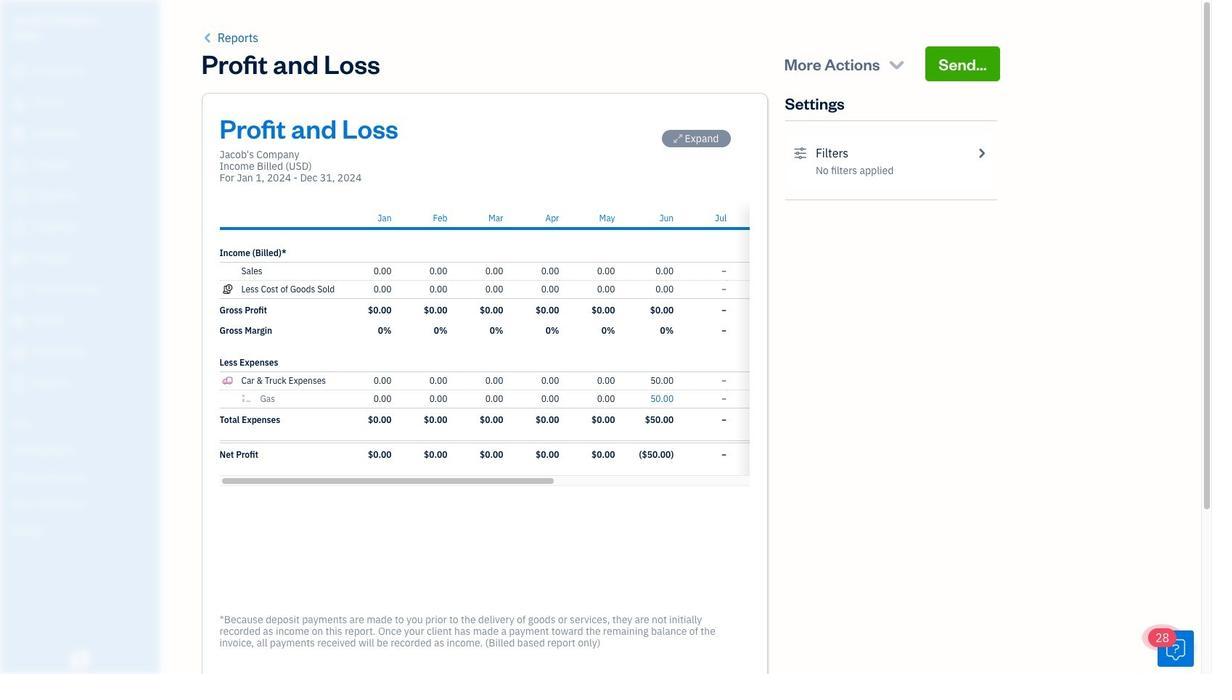 Task type: locate. For each thing, give the bounding box(es) containing it.
team image
[[9, 314, 27, 329]]

invoice image
[[9, 158, 27, 173]]

category image
[[220, 266, 236, 277]]

main element
[[0, 0, 196, 675]]

chevronright image
[[975, 144, 989, 162]]

expand image
[[674, 133, 683, 144]]

client image
[[9, 96, 27, 110]]

chevrondown image
[[887, 54, 907, 74]]



Task type: vqa. For each thing, say whether or not it's contained in the screenshot.
third chevron large down icon from the top
no



Task type: describe. For each thing, give the bounding box(es) containing it.
expense image
[[9, 221, 27, 235]]

dashboard image
[[9, 65, 27, 79]]

timer image
[[9, 283, 27, 298]]

chart image
[[9, 346, 27, 360]]

estimate image
[[9, 127, 27, 142]]

payment image
[[9, 189, 27, 204]]

settings image
[[794, 144, 807, 162]]

project image
[[9, 252, 27, 266]]

report image
[[9, 377, 27, 391]]

chevronleft image
[[201, 29, 215, 46]]

freshbooks image
[[68, 651, 91, 669]]



